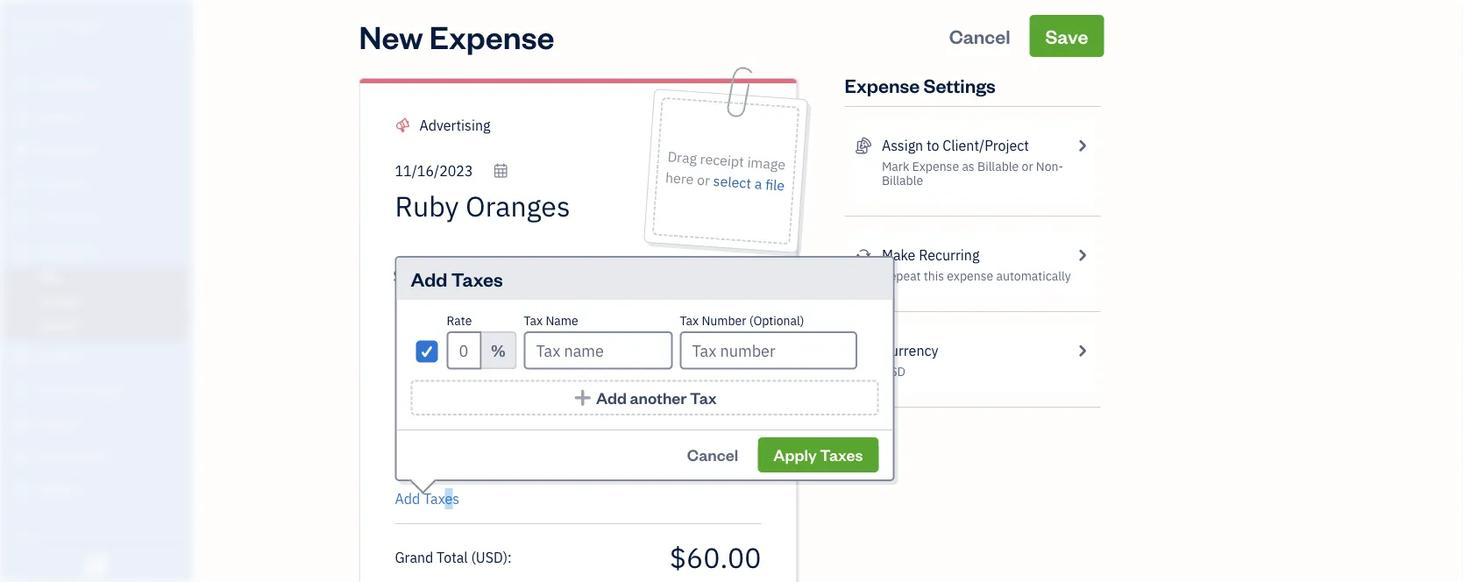 Task type: describe. For each thing, give the bounding box(es) containing it.
client/project
[[943, 136, 1029, 155]]

):
[[503, 548, 512, 566]]

add taxes button
[[395, 488, 459, 509]]

receipt
[[699, 149, 745, 171]]

plus image
[[573, 389, 593, 407]]

Tax name text field
[[524, 331, 673, 369]]

save
[[1045, 23, 1088, 48]]

expense
[[947, 268, 993, 284]]

invoice image
[[11, 176, 32, 194]]

new expense
[[359, 15, 555, 57]]

cancel button for save
[[933, 15, 1026, 57]]

tax name
[[524, 313, 578, 329]]

tax inside button
[[690, 387, 717, 408]]

expense image
[[11, 243, 32, 260]]

timer image
[[11, 382, 32, 400]]

or for mark expense as billable or non- billable
[[1022, 158, 1033, 174]]

ruby
[[14, 15, 47, 34]]

taxes inside button
[[820, 444, 863, 465]]

chart image
[[11, 449, 32, 466]]

settings
[[923, 72, 996, 97]]

mark expense as billable or non- billable
[[882, 158, 1063, 188]]

0 horizontal spatial billable
[[882, 172, 923, 188]]

non-
[[1036, 158, 1063, 174]]

to
[[927, 136, 939, 155]]

owner
[[14, 35, 46, 49]]

1 vertical spatial usd
[[476, 548, 503, 566]]

chevronright image for assign to client/project
[[1074, 135, 1090, 156]]

this
[[924, 268, 944, 284]]

0 vertical spatial taxes
[[451, 266, 503, 291]]

tax for tax name
[[524, 313, 543, 329]]

rate
[[447, 313, 472, 329]]

or for drag receipt image here or
[[696, 170, 711, 190]]

expense for mark expense as billable or non- billable
[[912, 158, 959, 174]]

expensesrebilling image
[[855, 135, 871, 156]]

report image
[[11, 482, 32, 500]]

apply taxes
[[773, 444, 863, 465]]

apply
[[773, 444, 817, 465]]

cancel button for apply taxes
[[671, 437, 754, 472]]

automatically
[[996, 268, 1071, 284]]

refresh image
[[855, 245, 871, 266]]

money image
[[11, 416, 32, 433]]

expense settings
[[845, 72, 996, 97]]

ruby oranges owner
[[14, 15, 103, 49]]

tax number (optional)
[[680, 313, 804, 329]]

0 vertical spatial add taxes
[[411, 266, 503, 291]]

Tax Rate (Percentage) text field
[[447, 331, 482, 369]]

grand
[[395, 548, 433, 566]]

currencyandlanguage image
[[855, 340, 871, 361]]

name
[[546, 313, 578, 329]]

add another tax button
[[411, 380, 879, 416]]

assign to client/project
[[882, 136, 1029, 155]]

chevronright image for currency
[[1074, 340, 1090, 361]]

Date in MM/DD/YYYY format text field
[[395, 162, 509, 180]]



Task type: locate. For each thing, give the bounding box(es) containing it.
select
[[713, 171, 752, 192]]

expense inside mark expense as billable or non- billable
[[912, 158, 959, 174]]

taxes up rate
[[451, 266, 503, 291]]

client image
[[11, 110, 32, 127]]

cancel up settings
[[949, 23, 1010, 48]]

2 chevronright image from the top
[[1074, 340, 1090, 361]]

billable down assign
[[882, 172, 923, 188]]

add right plus image in the bottom of the page
[[596, 387, 627, 408]]

mark
[[882, 158, 909, 174]]

expense
[[429, 15, 555, 57], [845, 72, 920, 97], [912, 158, 959, 174]]

0 vertical spatial usd
[[882, 363, 905, 380]]

add inside add another tax button
[[596, 387, 627, 408]]

or left the non-
[[1022, 158, 1033, 174]]

cancel for apply taxes
[[687, 444, 738, 465]]

1 horizontal spatial billable
[[977, 158, 1019, 174]]

main element
[[0, 0, 237, 582]]

taxes right apply
[[820, 444, 863, 465]]

tax left name
[[524, 313, 543, 329]]

chevronright image
[[1074, 245, 1090, 266]]

total
[[437, 548, 468, 566]]

0 horizontal spatial usd
[[476, 548, 503, 566]]

number
[[702, 313, 746, 329]]

0 horizontal spatial or
[[696, 170, 711, 190]]

apps image
[[13, 527, 188, 541]]

expense for new expense
[[429, 15, 555, 57]]

payment image
[[11, 210, 32, 227]]

make
[[882, 246, 915, 264]]

as
[[962, 158, 974, 174]]

tax
[[524, 313, 543, 329], [680, 313, 699, 329], [690, 387, 717, 408]]

1 vertical spatial cancel button
[[671, 437, 754, 472]]

cancel button down another
[[671, 437, 754, 472]]

add taxes up rate
[[411, 266, 503, 291]]

add up grand at the left
[[395, 490, 420, 508]]

0 vertical spatial cancel
[[949, 23, 1010, 48]]

select a file
[[713, 171, 785, 195]]

a
[[754, 174, 763, 193]]

tax for tax number (optional)
[[680, 313, 699, 329]]

0 horizontal spatial cancel
[[687, 444, 738, 465]]

cancel button
[[933, 15, 1026, 57], [671, 437, 754, 472]]

Tax number text field
[[680, 331, 857, 369]]

file
[[765, 175, 785, 195]]

Description text field
[[386, 266, 753, 476]]

billable
[[977, 158, 1019, 174], [882, 172, 923, 188]]

0 vertical spatial chevronright image
[[1074, 135, 1090, 156]]

make recurring
[[882, 246, 979, 264]]

(optional)
[[749, 313, 804, 329]]

1 horizontal spatial or
[[1022, 158, 1033, 174]]

cancel for save
[[949, 23, 1010, 48]]

1 chevronright image from the top
[[1074, 135, 1090, 156]]

here
[[665, 168, 694, 188]]

repeat
[[882, 268, 921, 284]]

taxes
[[451, 266, 503, 291], [820, 444, 863, 465], [423, 490, 459, 508]]

1 vertical spatial taxes
[[820, 444, 863, 465]]

tax right another
[[690, 387, 717, 408]]

1 vertical spatial expense
[[845, 72, 920, 97]]

drag
[[667, 147, 697, 168]]

taxes inside dropdown button
[[423, 490, 459, 508]]

currency
[[882, 341, 938, 360]]

billable down client/project
[[977, 158, 1019, 174]]

usd right total
[[476, 548, 503, 566]]

Merchant text field
[[395, 188, 634, 224]]

add taxes
[[411, 266, 503, 291], [395, 490, 459, 508]]

cancel button up settings
[[933, 15, 1026, 57]]

(
[[471, 548, 476, 566]]

add another tax
[[596, 387, 717, 408]]

estimate image
[[11, 143, 32, 160]]

assign
[[882, 136, 923, 155]]

image
[[747, 153, 786, 174]]

freshbooks image
[[82, 554, 110, 575]]

0 vertical spatial cancel button
[[933, 15, 1026, 57]]

Category text field
[[419, 115, 569, 136]]

cancel down add another tax
[[687, 444, 738, 465]]

Amount (USD) text field
[[668, 539, 761, 575]]

usd
[[882, 363, 905, 380], [476, 548, 503, 566]]

add taxes up grand at the left
[[395, 490, 459, 508]]

2 vertical spatial add
[[395, 490, 420, 508]]

or inside mark expense as billable or non- billable
[[1022, 158, 1033, 174]]

1 horizontal spatial usd
[[882, 363, 905, 380]]

recurring
[[919, 246, 979, 264]]

1 vertical spatial add
[[596, 387, 627, 408]]

add
[[411, 266, 447, 291], [596, 387, 627, 408], [395, 490, 420, 508]]

add inside add taxes dropdown button
[[395, 490, 420, 508]]

1 vertical spatial cancel
[[687, 444, 738, 465]]

save button
[[1029, 15, 1104, 57]]

delete tax image
[[861, 340, 879, 361]]

or inside drag receipt image here or
[[696, 170, 711, 190]]

oranges
[[50, 15, 103, 34]]

chevronright image
[[1074, 135, 1090, 156], [1074, 340, 1090, 361]]

new
[[359, 15, 423, 57]]

apply taxes button
[[758, 437, 879, 472]]

dashboard image
[[11, 76, 32, 94]]

or right here
[[696, 170, 711, 190]]

check image
[[419, 342, 435, 360]]

0 vertical spatial add
[[411, 266, 447, 291]]

add up rate
[[411, 266, 447, 291]]

2 vertical spatial expense
[[912, 158, 959, 174]]

tax left number
[[680, 313, 699, 329]]

repeat this expense automatically
[[882, 268, 1071, 284]]

grand total ( usd ):
[[395, 548, 512, 566]]

2 vertical spatial taxes
[[423, 490, 459, 508]]

0 horizontal spatial cancel button
[[671, 437, 754, 472]]

select a file button
[[712, 170, 785, 196]]

1 horizontal spatial cancel button
[[933, 15, 1026, 57]]

project image
[[11, 349, 32, 366]]

1 vertical spatial chevronright image
[[1074, 340, 1090, 361]]

another
[[630, 387, 687, 408]]

or
[[1022, 158, 1033, 174], [696, 170, 711, 190]]

1 vertical spatial add taxes
[[395, 490, 459, 508]]

usd down currency
[[882, 363, 905, 380]]

taxes up total
[[423, 490, 459, 508]]

drag receipt image here or
[[665, 147, 786, 190]]

0 vertical spatial expense
[[429, 15, 555, 57]]

cancel
[[949, 23, 1010, 48], [687, 444, 738, 465]]

1 horizontal spatial cancel
[[949, 23, 1010, 48]]



Task type: vqa. For each thing, say whether or not it's contained in the screenshot.
Taxes to the middle
yes



